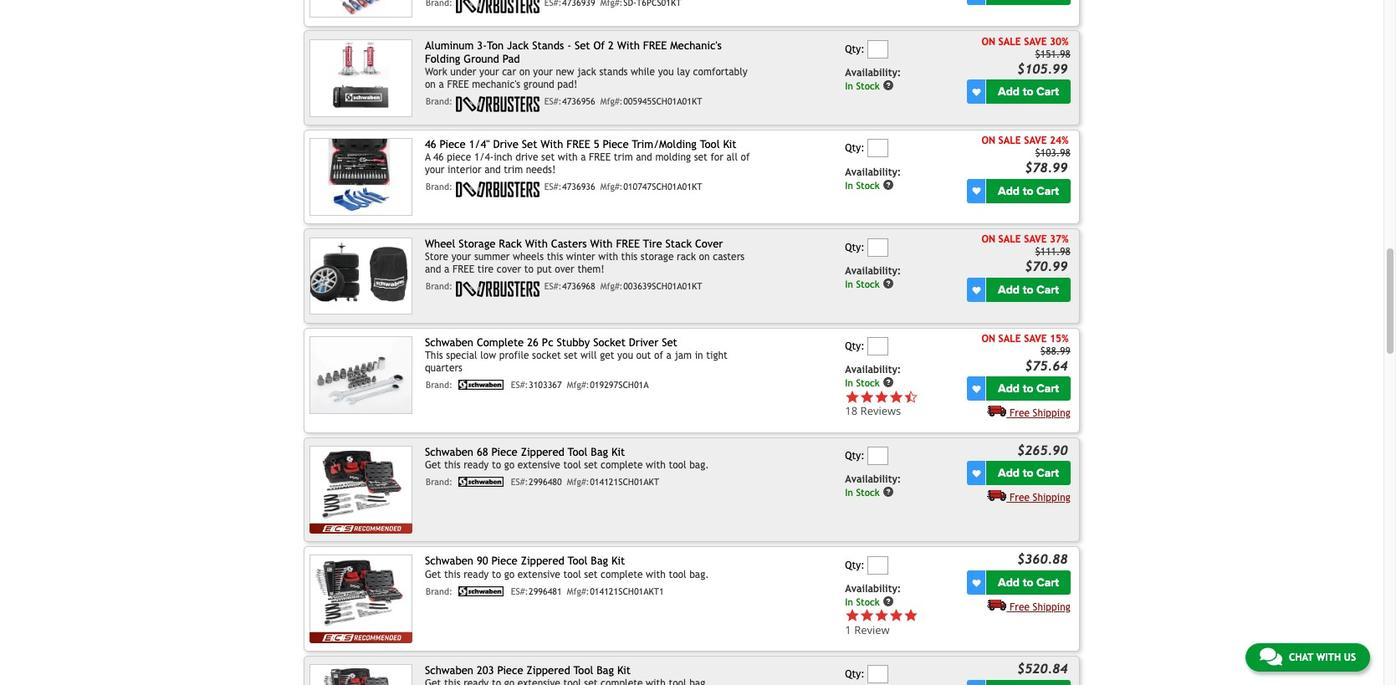 Task type: describe. For each thing, give the bounding box(es) containing it.
tool inside 46 piece 1/4" drive set with free 5 piece trim/molding tool kit a 46 piece 1/4-inch drive set with a free trim and molding set for all of your interior and trim needs!
[[700, 138, 720, 151]]

010747sch01a01kt
[[623, 182, 702, 192]]

storage
[[641, 251, 674, 263]]

bag. for $360.88
[[689, 569, 709, 580]]

ecs tuning recommends this product. image for $265.90
[[309, 523, 413, 534]]

low
[[480, 350, 496, 362]]

sale inside on sale save 15% $88.99 $75.64
[[998, 333, 1021, 344]]

mechanic's
[[472, 79, 520, 91]]

$78.99
[[1025, 160, 1068, 175]]

casters
[[551, 237, 587, 250]]

add to cart button for $105.99
[[987, 80, 1070, 104]]

of inside 46 piece 1/4" drive set with free 5 piece trim/molding tool kit a 46 piece 1/4-inch drive set with a free trim and molding set for all of your interior and trim needs!
[[741, 152, 750, 163]]

qty: for schwaben 203 piece zippered tool bag kit
[[845, 669, 865, 680]]

5 add from the top
[[998, 466, 1020, 480]]

to for add to cart button corresponding to $70.99
[[1023, 283, 1033, 297]]

tool for schwaben 90 piece zippered tool bag kit get this ready to go extensive tool set complete with tool bag.
[[568, 555, 588, 568]]

mfg#: for $105.99
[[600, 97, 623, 107]]

qty: for schwaben complete 26 pc stubby socket driver set
[[845, 340, 865, 352]]

question sign image for aluminum 3-ton jack stands - set of 2 with free mechanic's folding ground pad
[[883, 80, 894, 91]]

schwaben - corporate logo image for 1 review
[[456, 586, 506, 596]]

5 question sign image from the top
[[883, 596, 894, 607]]

1 vertical spatial and
[[484, 164, 501, 176]]

es#2996482 - 014121sch01akt2 - schwaben 203 piece zippered tool bag kit  - get this ready to go extensive tool set complete with tool bag. - schwaben - audi bmw volkswagen mercedes benz mini porsche image
[[309, 664, 413, 685]]

store
[[425, 251, 448, 263]]

complete
[[477, 336, 524, 349]]

jack
[[507, 39, 529, 52]]

6 in from the top
[[845, 596, 853, 608]]

chat with us link
[[1245, 643, 1370, 672]]

in for schwaben 68 piece zippered tool bag kit
[[845, 487, 853, 498]]

question sign image for wheel storage rack with casters with free tire stack cover
[[883, 278, 894, 289]]

$520.84
[[1017, 661, 1068, 676]]

6 add to cart from the top
[[998, 575, 1059, 590]]

1 review
[[845, 622, 890, 637]]

save inside on sale save 15% $88.99 $75.64
[[1024, 333, 1047, 344]]

piece right 5
[[603, 138, 629, 151]]

add to cart for $70.99
[[998, 283, 1059, 297]]

schwaben complete 26 pc stubby socket driver set this special low profile socket set will get you out of a jam in tight quarters
[[425, 336, 728, 374]]

es#: 4736936 mfg#: 010747sch01a01kt
[[544, 182, 702, 192]]

$265.90
[[1017, 442, 1068, 457]]

profile
[[499, 350, 529, 362]]

with inside the chat with us link
[[1316, 652, 1341, 663]]

014121sch01akt
[[590, 477, 659, 487]]

qty: for 46 piece 1/4" drive set with free 5 piece trim/molding tool kit
[[845, 142, 865, 154]]

5 add to cart from the top
[[998, 466, 1059, 480]]

aluminum 3-ton jack stands - set of 2 with free mechanic's folding ground pad work under your car on your new jack stands while you lay comfortably on a free mechanic's ground pad!
[[425, 39, 748, 91]]

003639sch01a01kt
[[623, 281, 702, 291]]

set inside schwaben complete 26 pc stubby socket driver set this special low profile socket set will get you out of a jam in tight quarters
[[662, 336, 677, 349]]

stock for schwaben 68 piece zippered tool bag kit
[[856, 487, 880, 498]]

tight
[[706, 350, 728, 362]]

5 brand: from the top
[[426, 477, 452, 487]]

2 1 review link from the top
[[845, 622, 918, 637]]

6 stock from the top
[[856, 596, 880, 608]]

2 18 reviews link from the top
[[845, 403, 918, 418]]

piece inside schwaben 68 piece zippered tool bag kit get this ready to go extensive tool set complete with tool bag.
[[491, 446, 518, 458]]

$151.98
[[1035, 48, 1070, 60]]

add to wish list image
[[972, 469, 981, 478]]

014121sch01akt1
[[590, 586, 664, 596]]

this inside schwaben 90 piece zippered tool bag kit get this ready to go extensive tool set complete with tool bag.
[[444, 569, 461, 580]]

driver
[[629, 336, 659, 349]]

molding
[[655, 152, 691, 163]]

with up "wheels"
[[525, 237, 548, 250]]

pad!
[[557, 79, 578, 91]]

18
[[845, 403, 858, 418]]

es#: for $70.99
[[544, 281, 562, 291]]

ecs tuning recommends this product. image for $360.88
[[309, 633, 413, 643]]

tire
[[477, 263, 494, 275]]

$105.99
[[1017, 61, 1068, 76]]

stands
[[599, 66, 628, 78]]

qty: for schwaben 90 piece zippered tool bag kit
[[845, 559, 865, 571]]

to inside schwaben 90 piece zippered tool bag kit get this ready to go extensive tool set complete with tool bag.
[[492, 569, 501, 580]]

6 brand: from the top
[[426, 586, 452, 596]]

1 free shipping image from the top
[[987, 405, 1007, 417]]

half star image
[[904, 389, 918, 404]]

6 availability: from the top
[[845, 583, 901, 595]]

mfg#: for $78.99
[[600, 182, 623, 192]]

brand: for $105.99
[[426, 97, 452, 107]]

4 availability: from the top
[[845, 364, 901, 376]]

trim/molding
[[632, 138, 697, 151]]

2996481
[[529, 586, 562, 596]]

wheel storage rack with casters with free tire stack cover store your summer wheels this winter with this storage rack on casters and a free tire cover to put over them!
[[425, 237, 745, 275]]

es#: 4736968 mfg#: 003639sch01a01kt
[[544, 281, 702, 291]]

get for $265.90
[[425, 459, 441, 471]]

3103367
[[529, 380, 562, 390]]

tool for schwaben 68 piece zippered tool bag kit get this ready to go extensive tool set complete with tool bag.
[[568, 446, 588, 458]]

drive
[[515, 152, 538, 163]]

schwaben complete 26 pc stubby socket driver set link
[[425, 336, 677, 349]]

ready for $265.90
[[464, 459, 489, 471]]

4736956
[[562, 97, 595, 107]]

schwaben 90 piece zippered tool bag kit get this ready to go extensive tool set complete with tool bag.
[[425, 555, 709, 580]]

es#: left 2996481
[[511, 586, 528, 596]]

4 in from the top
[[845, 377, 853, 389]]

your up mechanic's
[[479, 66, 499, 78]]

on inside on sale save 15% $88.99 $75.64
[[982, 333, 995, 344]]

extensive for $360.88
[[518, 569, 560, 580]]

mfg#: down schwaben 90 piece zippered tool bag kit get this ready to go extensive tool set complete with tool bag.
[[567, 586, 589, 596]]

car
[[502, 66, 516, 78]]

save for $78.99
[[1024, 135, 1047, 146]]

1 vertical spatial trim
[[504, 164, 523, 176]]

wheel
[[425, 237, 455, 250]]

drive
[[493, 138, 518, 151]]

free shipping for $265.90
[[1010, 492, 1070, 504]]

in
[[695, 350, 703, 362]]

put
[[537, 263, 552, 275]]

schwaben 90 piece zippered tool bag kit link
[[425, 555, 625, 568]]

shipping for $360.88
[[1033, 601, 1070, 613]]

add for $78.99
[[998, 184, 1020, 198]]

storage
[[459, 237, 496, 250]]

get for $360.88
[[425, 569, 441, 580]]

add to wish list image for $78.99
[[972, 187, 981, 195]]

46 piece 1/4" drive set with free 5 piece trim/molding tool kit link
[[425, 138, 736, 151]]

1 free from the top
[[1010, 408, 1030, 419]]

es#: 2996480 mfg#: 014121sch01akt
[[511, 477, 659, 487]]

to for add to cart button for $78.99
[[1023, 184, 1033, 198]]

this up over
[[547, 251, 563, 263]]

free for $360.88
[[1010, 601, 1030, 613]]

complete for $265.90
[[601, 459, 643, 471]]

4736968
[[562, 281, 595, 291]]

them!
[[577, 263, 604, 275]]

5
[[594, 138, 599, 151]]

es#2996480 - 014121sch01akt - schwaben 68 piece zippered tool bag kit - get this ready to go extensive tool set complete with tool bag. - schwaben - audi bmw volkswagen mercedes benz mini porsche image
[[309, 446, 413, 523]]

brand: for $70.99
[[426, 281, 452, 291]]

you inside the aluminum 3-ton jack stands - set of 2 with free mechanic's folding ground pad work under your car on your new jack stands while you lay comfortably on a free mechanic's ground pad!
[[658, 66, 674, 78]]

4 schwaben from the top
[[425, 664, 473, 677]]

cart for $70.99
[[1036, 283, 1059, 297]]

in for 46 piece 1/4" drive set with free 5 piece trim/molding tool kit
[[845, 179, 853, 191]]

1/4"
[[469, 138, 490, 151]]

3 question sign image from the top
[[883, 377, 894, 388]]

6 add from the top
[[998, 575, 1020, 590]]

will
[[581, 350, 597, 362]]

availability: in stock for 46 piece 1/4" drive set with free 5 piece trim/molding tool kit
[[845, 166, 901, 191]]

brand: for $75.64
[[426, 380, 452, 390]]

wheels
[[513, 251, 544, 263]]

this inside schwaben 68 piece zippered tool bag kit get this ready to go extensive tool set complete with tool bag.
[[444, 459, 461, 471]]

qty: for schwaben 68 piece zippered tool bag kit
[[845, 450, 865, 462]]

summer
[[474, 251, 510, 263]]

es#: 2996481 mfg#: 014121sch01akt1
[[511, 586, 664, 596]]

1 shipping from the top
[[1033, 408, 1070, 419]]

5 cart from the top
[[1036, 466, 1059, 480]]

-
[[567, 39, 571, 52]]

set inside schwaben 90 piece zippered tool bag kit get this ready to go extensive tool set complete with tool bag.
[[584, 569, 598, 580]]

in for aluminum 3-ton jack stands - set of 2 with free mechanic's folding ground pad
[[845, 80, 853, 92]]

$111.98
[[1035, 246, 1070, 258]]

bag for $360.88
[[591, 555, 608, 568]]

stock for wheel storage rack with casters with free tire stack cover
[[856, 278, 880, 290]]

cover
[[695, 237, 723, 250]]

schwaben for schwaben complete 26 pc stubby socket driver set
[[425, 336, 473, 349]]

es#: left 2996480 at the left of page
[[511, 477, 528, 487]]

this
[[425, 350, 443, 362]]

a inside wheel storage rack with casters with free tire stack cover store your summer wheels this winter with this storage rack on casters and a free tire cover to put over them!
[[444, 263, 450, 275]]

aluminum 3-ton jack stands - set of 2 with free mechanic's folding ground pad link
[[425, 39, 722, 65]]

for
[[711, 152, 724, 163]]

schwaben 203 piece zippered tool bag kit
[[425, 664, 631, 677]]

on sale save 37% $111.98 $70.99
[[982, 234, 1070, 274]]

on sale save 30% $151.98 $105.99
[[982, 36, 1070, 76]]

free shipping image
[[987, 490, 1007, 501]]

add to cart for $78.99
[[998, 184, 1059, 198]]

your up ground
[[533, 66, 553, 78]]

socket
[[532, 350, 561, 362]]

comfortably
[[693, 66, 748, 78]]

1 horizontal spatial trim
[[614, 152, 633, 163]]

availability: in stock for wheel storage rack with casters with free tire stack cover
[[845, 265, 901, 290]]

es#4736968 - 003639sch01a01kt - wheel storage rack with casters with free tire stack cover - store your summer wheels this winter with this storage rack on casters and a free tire cover to put over them! - doorbusters - audi bmw volkswagen mercedes benz mini porsche image
[[309, 237, 413, 315]]

2996480
[[529, 477, 562, 487]]

in for wheel storage rack with casters with free tire stack cover
[[845, 278, 853, 290]]

of
[[593, 39, 605, 52]]

mechanic's
[[670, 39, 722, 52]]

availability: for schwaben 68 piece zippered tool bag kit
[[845, 474, 901, 485]]

schwaben - corporate logo image for 18 reviews
[[456, 380, 506, 390]]

4736936
[[562, 182, 595, 192]]

go for $360.88
[[504, 569, 515, 580]]

ton
[[487, 39, 504, 52]]

needs!
[[526, 164, 556, 176]]

with for schwaben 90 piece zippered tool bag kit
[[646, 569, 666, 580]]

a inside the aluminum 3-ton jack stands - set of 2 with free mechanic's folding ground pad work under your car on your new jack stands while you lay comfortably on a free mechanic's ground pad!
[[439, 79, 444, 91]]

mfg#: for $70.99
[[600, 281, 623, 291]]

to for add to cart button associated with $105.99
[[1023, 85, 1033, 99]]

6 availability: in stock from the top
[[845, 583, 901, 608]]

es#4736936 - 010747sch01a01kt - 46 piece 1/4" drive set with free 5 piece trim/molding tool kit - a 46 piece 1/4-inch drive set with a free trim and molding set for all of your interior and trim needs! - doorbusters - audi bmw volkswagen mercedes benz mini porsche image
[[309, 138, 413, 216]]

1 free shipping from the top
[[1010, 408, 1070, 419]]

interior
[[448, 164, 481, 176]]

es#: for $78.99
[[544, 182, 562, 192]]

with inside 46 piece 1/4" drive set with free 5 piece trim/molding tool kit a 46 piece 1/4-inch drive set with a free trim and molding set for all of your interior and trim needs!
[[558, 152, 578, 163]]

schwaben 68 piece zippered tool bag kit get this ready to go extensive tool set complete with tool bag.
[[425, 446, 709, 471]]

schwaben 68 piece zippered tool bag kit link
[[425, 446, 625, 458]]

over
[[555, 263, 574, 275]]

zippered for $360.88
[[521, 555, 564, 568]]

203
[[477, 664, 494, 677]]



Task type: vqa. For each thing, say whether or not it's contained in the screenshot.


Task type: locate. For each thing, give the bounding box(es) containing it.
add for $70.99
[[998, 283, 1020, 297]]

cart
[[1036, 85, 1059, 99], [1036, 184, 1059, 198], [1036, 283, 1059, 297], [1036, 382, 1059, 396], [1036, 466, 1059, 480], [1036, 575, 1059, 590]]

complete inside schwaben 90 piece zippered tool bag kit get this ready to go extensive tool set complete with tool bag.
[[601, 569, 643, 580]]

set inside 46 piece 1/4" drive set with free 5 piece trim/molding tool kit a 46 piece 1/4-inch drive set with a free trim and molding set for all of your interior and trim needs!
[[522, 138, 537, 151]]

winter
[[566, 251, 595, 263]]

3 add from the top
[[998, 283, 1020, 297]]

doorbusters - corporate logo image down inch
[[456, 182, 539, 198]]

add for $75.64
[[998, 382, 1020, 396]]

a
[[439, 79, 444, 91], [581, 152, 586, 163], [444, 263, 450, 275], [666, 350, 672, 362]]

005945sch01a01kt
[[623, 97, 702, 107]]

18 reviews
[[845, 403, 901, 418]]

go down the schwaben 68 piece zippered tool bag kit link on the left bottom of page
[[504, 459, 515, 471]]

add to wish list image for $70.99
[[972, 286, 981, 294]]

schwaben - corporate logo image
[[456, 380, 506, 390], [456, 477, 506, 487], [456, 586, 506, 596]]

0 vertical spatial free
[[1010, 408, 1030, 419]]

to down $265.90 in the right bottom of the page
[[1023, 466, 1033, 480]]

3 sale from the top
[[998, 234, 1021, 245]]

0 vertical spatial trim
[[614, 152, 633, 163]]

4 add to wish list image from the top
[[972, 385, 981, 393]]

lay
[[677, 66, 690, 78]]

2 qty: from the top
[[845, 142, 865, 154]]

4 brand: from the top
[[426, 380, 452, 390]]

4 cart from the top
[[1036, 382, 1059, 396]]

of
[[741, 152, 750, 163], [654, 350, 663, 362]]

1 vertical spatial go
[[504, 569, 515, 580]]

bag inside schwaben 90 piece zippered tool bag kit get this ready to go extensive tool set complete with tool bag.
[[591, 555, 608, 568]]

2 complete from the top
[[601, 569, 643, 580]]

1 on from the top
[[982, 36, 995, 47]]

availability: in stock for aluminum 3-ton jack stands - set of 2 with free mechanic's folding ground pad
[[845, 67, 901, 92]]

0 vertical spatial ecs tuning recommends this product. image
[[309, 523, 413, 534]]

of right out
[[654, 350, 663, 362]]

0 vertical spatial ready
[[464, 459, 489, 471]]

0 horizontal spatial of
[[654, 350, 663, 362]]

2 in from the top
[[845, 179, 853, 191]]

tool
[[563, 459, 581, 471], [669, 459, 686, 471], [563, 569, 581, 580], [669, 569, 686, 580]]

4 doorbusters - corporate logo image from the top
[[456, 281, 539, 297]]

mfg#:
[[600, 97, 623, 107], [600, 182, 623, 192], [600, 281, 623, 291], [567, 380, 589, 390], [567, 477, 589, 487], [567, 586, 589, 596]]

you right get on the bottom of the page
[[617, 350, 633, 362]]

reviews
[[860, 403, 901, 418]]

cart down '$360.88'
[[1036, 575, 1059, 590]]

3 brand: from the top
[[426, 281, 452, 291]]

shipping for $265.90
[[1033, 492, 1070, 504]]

3 on from the top
[[982, 234, 995, 245]]

2 stock from the top
[[856, 179, 880, 191]]

to inside schwaben 68 piece zippered tool bag kit get this ready to go extensive tool set complete with tool bag.
[[492, 459, 501, 471]]

kit inside 46 piece 1/4" drive set with free 5 piece trim/molding tool kit a 46 piece 1/4-inch drive set with a free trim and molding set for all of your interior and trim needs!
[[723, 138, 736, 151]]

tool inside schwaben 68 piece zippered tool bag kit get this ready to go extensive tool set complete with tool bag.
[[568, 446, 588, 458]]

6 qty: from the top
[[845, 559, 865, 571]]

doorbusters - corporate logo image down cover at top
[[456, 281, 539, 297]]

0 vertical spatial bag
[[591, 446, 608, 458]]

2 add to wish list image from the top
[[972, 187, 981, 195]]

on left 30%
[[982, 36, 995, 47]]

doorbusters - corporate logo image for $105.99
[[456, 97, 539, 112]]

1 vertical spatial on
[[425, 79, 436, 91]]

inch
[[494, 152, 512, 163]]

add down '$360.88'
[[998, 575, 1020, 590]]

complete inside schwaben 68 piece zippered tool bag kit get this ready to go extensive tool set complete with tool bag.
[[601, 459, 643, 471]]

sale for $105.99
[[998, 36, 1021, 47]]

set up es#: 2996481 mfg#: 014121sch01akt1
[[584, 569, 598, 580]]

0 vertical spatial free shipping
[[1010, 408, 1070, 419]]

add to cart for $75.64
[[998, 382, 1059, 396]]

qty:
[[845, 43, 865, 55], [845, 142, 865, 154], [845, 241, 865, 253], [845, 340, 865, 352], [845, 450, 865, 462], [845, 559, 865, 571], [845, 669, 865, 680]]

to inside wheel storage rack with casters with free tire stack cover store your summer wheels this winter with this storage rack on casters and a free tire cover to put over them!
[[524, 263, 534, 275]]

out
[[636, 350, 651, 362]]

add
[[998, 85, 1020, 99], [998, 184, 1020, 198], [998, 283, 1020, 297], [998, 382, 1020, 396], [998, 466, 1020, 480], [998, 575, 1020, 590]]

0 vertical spatial shipping
[[1033, 408, 1070, 419]]

tool up es#: 2996481 mfg#: 014121sch01akt1
[[568, 555, 588, 568]]

on down work
[[425, 79, 436, 91]]

a inside 46 piece 1/4" drive set with free 5 piece trim/molding tool kit a 46 piece 1/4-inch drive set with a free trim and molding set for all of your interior and trim needs!
[[581, 152, 586, 163]]

1 extensive from the top
[[518, 459, 560, 471]]

es#4736939 - sd-t6pcs01kt - 6 piece torx screwdriver set with free 6 piece standard screwdriver set - buy a torx screwdriver set and get a free standard screwdriver set to fill your toolbox with slotted, phillips, and and torx screwdrivers! - doorbusters - audi bmw volkswagen mercedes benz mini porsche image
[[309, 0, 413, 18]]

2 extensive from the top
[[518, 569, 560, 580]]

5 qty: from the top
[[845, 450, 865, 462]]

a down 46 piece 1/4" drive set with free 5 piece trim/molding tool kit link
[[581, 152, 586, 163]]

you inside schwaben complete 26 pc stubby socket driver set this special low profile socket set will get you out of a jam in tight quarters
[[617, 350, 633, 362]]

1 in from the top
[[845, 80, 853, 92]]

free shipping down '$360.88'
[[1010, 601, 1070, 613]]

ecs tuning recommends this product. image up es#2996482 - 014121sch01akt2 - schwaben 203 piece zippered tool bag kit  - get this ready to go extensive tool set complete with tool bag. - schwaben - audi bmw volkswagen mercedes benz mini porsche "image"
[[309, 633, 413, 643]]

1 complete from the top
[[601, 459, 643, 471]]

tool up for
[[700, 138, 720, 151]]

0 horizontal spatial on
[[425, 79, 436, 91]]

1 bag. from the top
[[689, 459, 709, 471]]

3 in from the top
[[845, 278, 853, 290]]

ready
[[464, 459, 489, 471], [464, 569, 489, 580]]

2 schwaben - corporate logo image from the top
[[456, 477, 506, 487]]

kit inside schwaben 68 piece zippered tool bag kit get this ready to go extensive tool set complete with tool bag.
[[612, 446, 625, 458]]

4 save from the top
[[1024, 333, 1047, 344]]

1 ecs tuning recommends this product. image from the top
[[309, 523, 413, 534]]

availability: in stock for schwaben 68 piece zippered tool bag kit
[[845, 474, 901, 498]]

2 free shipping from the top
[[1010, 492, 1070, 504]]

1 vertical spatial of
[[654, 350, 663, 362]]

save inside the on sale save 30% $151.98 $105.99
[[1024, 36, 1047, 47]]

2 schwaben from the top
[[425, 446, 473, 458]]

2 add to cart button from the top
[[987, 179, 1070, 203]]

get inside schwaben 90 piece zippered tool bag kit get this ready to go extensive tool set complete with tool bag.
[[425, 569, 441, 580]]

to for add to cart button related to $75.64
[[1023, 382, 1033, 396]]

schwaben inside schwaben complete 26 pc stubby socket driver set this special low profile socket set will get you out of a jam in tight quarters
[[425, 336, 473, 349]]

to down $78.99
[[1023, 184, 1033, 198]]

6 cart from the top
[[1036, 575, 1059, 590]]

0 vertical spatial zippered
[[521, 446, 564, 458]]

stock for 46 piece 1/4" drive set with free 5 piece trim/molding tool kit
[[856, 179, 880, 191]]

on inside the on sale save 30% $151.98 $105.99
[[982, 36, 995, 47]]

under
[[450, 66, 476, 78]]

brand: for $78.99
[[426, 182, 452, 192]]

0 vertical spatial bag.
[[689, 459, 709, 471]]

extensive up 2996480 at the left of page
[[518, 459, 560, 471]]

while
[[631, 66, 655, 78]]

2 horizontal spatial and
[[636, 152, 652, 163]]

with up needs!
[[541, 138, 563, 151]]

sale inside the on sale save 30% $151.98 $105.99
[[998, 36, 1021, 47]]

mfg#: down schwaben 68 piece zippered tool bag kit get this ready to go extensive tool set complete with tool bag.
[[567, 477, 589, 487]]

question sign image
[[883, 179, 894, 190]]

24%
[[1050, 135, 1068, 146]]

this left storage
[[621, 251, 638, 263]]

ecs tuning recommends this product. image up es#2996481 - 014121sch01akt1 - schwaben 90 piece zippered tool bag kit  - get this ready to go extensive tool set complete with tool bag. - schwaben - audi bmw volkswagen mercedes benz mini porsche image
[[309, 523, 413, 534]]

with up them!
[[598, 251, 618, 263]]

1 vertical spatial you
[[617, 350, 633, 362]]

cart for $78.99
[[1036, 184, 1059, 198]]

add to cart for $105.99
[[998, 85, 1059, 99]]

5 add to wish list image from the top
[[972, 578, 981, 587]]

3 schwaben - corporate logo image from the top
[[456, 586, 506, 596]]

kit for schwaben 90 piece zippered tool bag kit get this ready to go extensive tool set complete with tool bag.
[[612, 555, 625, 568]]

jam
[[675, 350, 692, 362]]

question sign image
[[883, 80, 894, 91], [883, 278, 894, 289], [883, 377, 894, 388], [883, 486, 894, 498], [883, 596, 894, 607]]

3-
[[477, 39, 487, 52]]

star image
[[860, 389, 874, 404], [874, 608, 889, 623], [889, 608, 904, 623]]

mfg#: for $75.64
[[567, 380, 589, 390]]

5 stock from the top
[[856, 487, 880, 498]]

and down trim/molding
[[636, 152, 652, 163]]

your
[[479, 66, 499, 78], [533, 66, 553, 78], [425, 164, 445, 176], [451, 251, 471, 263]]

set up drive
[[522, 138, 537, 151]]

37%
[[1050, 234, 1068, 245]]

3 add to cart from the top
[[998, 283, 1059, 297]]

on left 37%
[[982, 234, 995, 245]]

0 vertical spatial get
[[425, 459, 441, 471]]

kit up 014121sch01akt1
[[612, 555, 625, 568]]

free shipping for $360.88
[[1010, 601, 1070, 613]]

2 doorbusters - corporate logo image from the top
[[456, 97, 539, 112]]

stock
[[856, 80, 880, 92], [856, 179, 880, 191], [856, 278, 880, 290], [856, 377, 880, 389], [856, 487, 880, 498], [856, 596, 880, 608]]

with inside 46 piece 1/4" drive set with free 5 piece trim/molding tool kit a 46 piece 1/4-inch drive set with a free trim and molding set for all of your interior and trim needs!
[[541, 138, 563, 151]]

on for $105.99
[[982, 36, 995, 47]]

comments image
[[1260, 647, 1282, 667]]

4 add to cart from the top
[[998, 382, 1059, 396]]

on inside on sale save 37% $111.98 $70.99
[[982, 234, 995, 245]]

trim down inch
[[504, 164, 523, 176]]

1 vertical spatial extensive
[[518, 569, 560, 580]]

1 vertical spatial bag.
[[689, 569, 709, 580]]

to down $70.99
[[1023, 283, 1033, 297]]

a down the store
[[444, 263, 450, 275]]

1/4-
[[474, 152, 494, 163]]

free right free shipping image
[[1010, 492, 1030, 504]]

1 vertical spatial complete
[[601, 569, 643, 580]]

1 cart from the top
[[1036, 85, 1059, 99]]

piece
[[447, 152, 471, 163], [491, 446, 518, 458]]

2 vertical spatial schwaben - corporate logo image
[[456, 586, 506, 596]]

0 vertical spatial you
[[658, 66, 674, 78]]

2 go from the top
[[504, 569, 515, 580]]

set up jam
[[662, 336, 677, 349]]

0 vertical spatial complete
[[601, 459, 643, 471]]

zippered for $265.90
[[521, 446, 564, 458]]

stock for aluminum 3-ton jack stands - set of 2 with free mechanic's folding ground pad
[[856, 80, 880, 92]]

us
[[1344, 652, 1356, 663]]

ready for $360.88
[[464, 569, 489, 580]]

2 vertical spatial free
[[1010, 601, 1030, 613]]

0 vertical spatial piece
[[447, 152, 471, 163]]

kit for schwaben 203 piece zippered tool bag kit
[[617, 664, 631, 677]]

add to wish list image for $105.99
[[972, 88, 981, 96]]

your inside wheel storage rack with casters with free tire stack cover store your summer wheels this winter with this storage rack on casters and a free tire cover to put over them!
[[451, 251, 471, 263]]

and down the store
[[425, 263, 441, 275]]

add to wish list image
[[972, 88, 981, 96], [972, 187, 981, 195], [972, 286, 981, 294], [972, 385, 981, 393], [972, 578, 981, 587]]

sale inside on sale save 24% $103.98 $78.99
[[998, 135, 1021, 146]]

bag inside schwaben 68 piece zippered tool bag kit get this ready to go extensive tool set complete with tool bag.
[[591, 446, 608, 458]]

3 availability: from the top
[[845, 265, 901, 277]]

2 availability: in stock from the top
[[845, 166, 901, 191]]

0 vertical spatial extensive
[[518, 459, 560, 471]]

0 vertical spatial set
[[575, 39, 590, 52]]

save for $105.99
[[1024, 36, 1047, 47]]

bag. inside schwaben 68 piece zippered tool bag kit get this ready to go extensive tool set complete with tool bag.
[[689, 459, 709, 471]]

sale left 24%
[[998, 135, 1021, 146]]

on right car
[[519, 66, 530, 78]]

3 shipping from the top
[[1033, 601, 1070, 613]]

1 vertical spatial piece
[[491, 446, 518, 458]]

2 cart from the top
[[1036, 184, 1059, 198]]

save up the $103.98
[[1024, 135, 1047, 146]]

tool inside schwaben 90 piece zippered tool bag kit get this ready to go extensive tool set complete with tool bag.
[[568, 555, 588, 568]]

1 horizontal spatial of
[[741, 152, 750, 163]]

trim up es#: 4736936 mfg#: 010747sch01a01kt
[[614, 152, 633, 163]]

1 stock from the top
[[856, 80, 880, 92]]

sale inside on sale save 37% $111.98 $70.99
[[998, 234, 1021, 245]]

2 ecs tuning recommends this product. image from the top
[[309, 633, 413, 643]]

shipping
[[1033, 408, 1070, 419], [1033, 492, 1070, 504], [1033, 601, 1070, 613]]

with up the winter
[[590, 237, 613, 250]]

schwaben
[[425, 336, 473, 349], [425, 446, 473, 458], [425, 555, 473, 568], [425, 664, 473, 677]]

add to cart down $105.99
[[998, 85, 1059, 99]]

sale up $105.99
[[998, 36, 1021, 47]]

set right '-'
[[575, 39, 590, 52]]

doorbusters - corporate logo image
[[456, 0, 539, 13], [456, 97, 539, 112], [456, 182, 539, 198], [456, 281, 539, 297]]

1 vertical spatial shipping
[[1033, 492, 1070, 504]]

es#3103367 - 019297sch01a - schwaben complete 26 pc stubby socket driver set - this special low profile socket set will get you out of a jam in tight quarters - schwaben - audi bmw volkswagen mercedes benz mini porsche image
[[309, 336, 413, 414]]

0 horizontal spatial and
[[425, 263, 441, 275]]

on for $78.99
[[982, 135, 995, 146]]

and inside wheel storage rack with casters with free tire stack cover store your summer wheels this winter with this storage rack on casters and a free tire cover to put over them!
[[425, 263, 441, 275]]

set inside schwaben complete 26 pc stubby socket driver set this special low profile socket set will get you out of a jam in tight quarters
[[564, 350, 578, 362]]

es#4736956 - 005945sch01a01kt - aluminum 3-ton jack stands - set of 2 with free mechanic's folding ground pad - work under your car on your new jack stands while you lay comfortably on a free mechanic's ground pad! - doorbusters - audi bmw volkswagen mercedes benz mini porsche image
[[309, 39, 413, 117]]

2 vertical spatial bag
[[597, 664, 614, 677]]

3 availability: in stock from the top
[[845, 265, 901, 290]]

on sale save 15% $88.99 $75.64
[[982, 333, 1070, 373]]

1 horizontal spatial set
[[575, 39, 590, 52]]

1 review link
[[845, 608, 964, 637], [845, 622, 918, 637]]

quarters
[[425, 362, 463, 374]]

46 right a
[[433, 152, 444, 163]]

2 get from the top
[[425, 569, 441, 580]]

availability: for aluminum 3-ton jack stands - set of 2 with free mechanic's folding ground pad
[[845, 67, 901, 79]]

extensive inside schwaben 68 piece zippered tool bag kit get this ready to go extensive tool set complete with tool bag.
[[518, 459, 560, 471]]

sale left 37%
[[998, 234, 1021, 245]]

1 vertical spatial set
[[522, 138, 537, 151]]

schwaben - corporate logo image down 90
[[456, 586, 506, 596]]

3 doorbusters - corporate logo image from the top
[[456, 182, 539, 198]]

0 horizontal spatial trim
[[504, 164, 523, 176]]

shipping down $265.90 in the right bottom of the page
[[1033, 492, 1070, 504]]

piece left the 1/4"
[[440, 138, 466, 151]]

4 add from the top
[[998, 382, 1020, 396]]

es#: for $105.99
[[544, 97, 562, 107]]

on down cover
[[699, 251, 710, 263]]

with right 2 in the left top of the page
[[617, 39, 640, 52]]

on
[[519, 66, 530, 78], [425, 79, 436, 91], [699, 251, 710, 263]]

add to cart button down '$360.88'
[[987, 570, 1070, 595]]

doorbusters - corporate logo image down mechanic's
[[456, 97, 539, 112]]

to for first add to cart button from the bottom
[[1023, 575, 1033, 590]]

free shipping up $265.90 in the right bottom of the page
[[1010, 408, 1070, 419]]

2 ready from the top
[[464, 569, 489, 580]]

with inside schwaben 90 piece zippered tool bag kit get this ready to go extensive tool set complete with tool bag.
[[646, 569, 666, 580]]

to
[[1023, 85, 1033, 99], [1023, 184, 1033, 198], [524, 263, 534, 275], [1023, 283, 1033, 297], [1023, 382, 1033, 396], [492, 459, 501, 471], [1023, 466, 1033, 480], [492, 569, 501, 580], [1023, 575, 1033, 590]]

1 vertical spatial 46
[[433, 152, 444, 163]]

piece right 90
[[491, 555, 518, 568]]

0 vertical spatial on
[[519, 66, 530, 78]]

sale
[[998, 36, 1021, 47], [998, 135, 1021, 146], [998, 234, 1021, 245], [998, 333, 1021, 344]]

2 vertical spatial free shipping
[[1010, 601, 1070, 613]]

availability: for wheel storage rack with casters with free tire stack cover
[[845, 265, 901, 277]]

with inside wheel storage rack with casters with free tire stack cover store your summer wheels this winter with this storage rack on casters and a free tire cover to put over them!
[[598, 251, 618, 263]]

complete up 014121sch01akt1
[[601, 569, 643, 580]]

2 vertical spatial set
[[662, 336, 677, 349]]

with up 014121sch01akt
[[646, 459, 666, 471]]

with
[[617, 39, 640, 52], [541, 138, 563, 151], [525, 237, 548, 250], [590, 237, 613, 250]]

all
[[727, 152, 738, 163]]

es#: for $75.64
[[511, 380, 528, 390]]

set inside the aluminum 3-ton jack stands - set of 2 with free mechanic's folding ground pad work under your car on your new jack stands while you lay comfortably on a free mechanic's ground pad!
[[575, 39, 590, 52]]

tool for schwaben 203 piece zippered tool bag kit
[[573, 664, 593, 677]]

get inside schwaben 68 piece zippered tool bag kit get this ready to go extensive tool set complete with tool bag.
[[425, 459, 441, 471]]

work
[[425, 66, 447, 78]]

on left 15%
[[982, 333, 995, 344]]

save inside on sale save 37% $111.98 $70.99
[[1024, 234, 1047, 245]]

bag for $265.90
[[591, 446, 608, 458]]

3 add to cart button from the top
[[987, 278, 1070, 302]]

zippered inside schwaben 90 piece zippered tool bag kit get this ready to go extensive tool set complete with tool bag.
[[521, 555, 564, 568]]

1 vertical spatial ready
[[464, 569, 489, 580]]

tool down es#: 2996481 mfg#: 014121sch01akt1
[[573, 664, 593, 677]]

0 vertical spatial go
[[504, 459, 515, 471]]

add to cart down $265.90 in the right bottom of the page
[[998, 466, 1059, 480]]

$360.88
[[1017, 552, 1068, 567]]

2 free from the top
[[1010, 492, 1030, 504]]

piece inside schwaben 90 piece zippered tool bag kit get this ready to go extensive tool set complete with tool bag.
[[491, 555, 518, 568]]

1 doorbusters - corporate logo image from the top
[[456, 0, 539, 13]]

18 reviews link
[[845, 389, 964, 418], [845, 403, 918, 418]]

6 add to cart button from the top
[[987, 570, 1070, 595]]

bag up es#: 2996480 mfg#: 014121sch01akt
[[591, 446, 608, 458]]

new
[[556, 66, 574, 78]]

piece right '203'
[[497, 664, 523, 677]]

question sign image for schwaben 68 piece zippered tool bag kit
[[883, 486, 894, 498]]

1 add to wish list image from the top
[[972, 88, 981, 96]]

set left for
[[694, 152, 707, 163]]

1 vertical spatial get
[[425, 569, 441, 580]]

save for $70.99
[[1024, 234, 1047, 245]]

3 save from the top
[[1024, 234, 1047, 245]]

free
[[1010, 408, 1030, 419], [1010, 492, 1030, 504], [1010, 601, 1030, 613]]

brand: right es#2996480 - 014121sch01akt - schwaben 68 piece zippered tool bag kit - get this ready to go extensive tool set complete with tool bag. - schwaben - audi bmw volkswagen mercedes benz mini porsche image
[[426, 477, 452, 487]]

1 vertical spatial zippered
[[521, 555, 564, 568]]

0 vertical spatial schwaben - corporate logo image
[[456, 380, 506, 390]]

es#: 3103367 mfg#: 019297sch01a
[[511, 380, 649, 390]]

of right "all"
[[741, 152, 750, 163]]

2 on from the top
[[982, 135, 995, 146]]

cart for $75.64
[[1036, 382, 1059, 396]]

with inside the aluminum 3-ton jack stands - set of 2 with free mechanic's folding ground pad work under your car on your new jack stands while you lay comfortably on a free mechanic's ground pad!
[[617, 39, 640, 52]]

tool
[[700, 138, 720, 151], [568, 446, 588, 458], [568, 555, 588, 568], [573, 664, 593, 677]]

4 availability: in stock from the top
[[845, 364, 901, 389]]

kit up 014121sch01akt
[[612, 446, 625, 458]]

2 horizontal spatial set
[[662, 336, 677, 349]]

kit inside schwaben 90 piece zippered tool bag kit get this ready to go extensive tool set complete with tool bag.
[[612, 555, 625, 568]]

5 add to cart button from the top
[[987, 461, 1070, 485]]

1 vertical spatial schwaben - corporate logo image
[[456, 477, 506, 487]]

ready inside schwaben 90 piece zippered tool bag kit get this ready to go extensive tool set complete with tool bag.
[[464, 569, 489, 580]]

2 bag. from the top
[[689, 569, 709, 580]]

schwaben for schwaben 68 piece zippered tool bag kit
[[425, 446, 473, 458]]

0 horizontal spatial set
[[522, 138, 537, 151]]

free shipping image
[[987, 405, 1007, 417], [987, 599, 1007, 611]]

set down stubby
[[564, 350, 578, 362]]

availability: for 46 piece 1/4" drive set with free 5 piece trim/molding tool kit
[[845, 166, 901, 178]]

1 horizontal spatial you
[[658, 66, 674, 78]]

availability:
[[845, 67, 901, 79], [845, 166, 901, 178], [845, 265, 901, 277], [845, 364, 901, 376], [845, 474, 901, 485], [845, 583, 901, 595]]

go inside schwaben 68 piece zippered tool bag kit get this ready to go extensive tool set complete with tool bag.
[[504, 459, 515, 471]]

1 brand: from the top
[[426, 97, 452, 107]]

2 add from the top
[[998, 184, 1020, 198]]

on inside wheel storage rack with casters with free tire stack cover store your summer wheels this winter with this storage rack on casters and a free tire cover to put over them!
[[699, 251, 710, 263]]

1 horizontal spatial on
[[519, 66, 530, 78]]

chat with us
[[1289, 652, 1356, 663]]

brand:
[[426, 97, 452, 107], [426, 182, 452, 192], [426, 281, 452, 291], [426, 380, 452, 390], [426, 477, 452, 487], [426, 586, 452, 596]]

folding
[[425, 53, 460, 65]]

0 vertical spatial 46
[[425, 138, 436, 151]]

of inside schwaben complete 26 pc stubby socket driver set this special low profile socket set will get you out of a jam in tight quarters
[[654, 350, 663, 362]]

you left 'lay'
[[658, 66, 674, 78]]

1 availability: in stock from the top
[[845, 67, 901, 92]]

with for schwaben 68 piece zippered tool bag kit
[[646, 459, 666, 471]]

zippered inside schwaben 68 piece zippered tool bag kit get this ready to go extensive tool set complete with tool bag.
[[521, 446, 564, 458]]

complete for $360.88
[[601, 569, 643, 580]]

None text field
[[868, 139, 888, 157], [868, 447, 888, 465], [868, 139, 888, 157], [868, 447, 888, 465]]

cart for $105.99
[[1036, 85, 1059, 99]]

mfg#: down schwaben complete 26 pc stubby socket driver set this special low profile socket set will get you out of a jam in tight quarters
[[567, 380, 589, 390]]

casters
[[713, 251, 745, 263]]

doorbusters - corporate logo image for $78.99
[[456, 182, 539, 198]]

doorbusters - corporate logo image for $70.99
[[456, 281, 539, 297]]

2 shipping from the top
[[1033, 492, 1070, 504]]

3 qty: from the top
[[845, 241, 865, 253]]

2 free shipping image from the top
[[987, 599, 1007, 611]]

2 vertical spatial shipping
[[1033, 601, 1070, 613]]

with for wheel storage rack with casters with free tire stack cover
[[598, 251, 618, 263]]

es#: 4736956 mfg#: 005945sch01a01kt
[[544, 97, 702, 107]]

kit for schwaben 68 piece zippered tool bag kit get this ready to go extensive tool set complete with tool bag.
[[612, 446, 625, 458]]

2 vertical spatial zippered
[[527, 664, 570, 677]]

0 horizontal spatial you
[[617, 350, 633, 362]]

with left us
[[1316, 652, 1341, 663]]

4 qty: from the top
[[845, 340, 865, 352]]

1 horizontal spatial piece
[[491, 446, 518, 458]]

to down the schwaben 68 piece zippered tool bag kit link on the left bottom of page
[[492, 459, 501, 471]]

piece up interior
[[447, 152, 471, 163]]

1 availability: from the top
[[845, 67, 901, 79]]

4 stock from the top
[[856, 377, 880, 389]]

ready inside schwaben 68 piece zippered tool bag kit get this ready to go extensive tool set complete with tool bag.
[[464, 459, 489, 471]]

2 vertical spatial on
[[699, 251, 710, 263]]

piece right "68" in the left of the page
[[491, 446, 518, 458]]

set
[[575, 39, 590, 52], [522, 138, 537, 151], [662, 336, 677, 349]]

save inside on sale save 24% $103.98 $78.99
[[1024, 135, 1047, 146]]

rack
[[499, 237, 522, 250]]

add for $105.99
[[998, 85, 1020, 99]]

cart down $70.99
[[1036, 283, 1059, 297]]

piece inside 46 piece 1/4" drive set with free 5 piece trim/molding tool kit a 46 piece 1/4-inch drive set with a free trim and molding set for all of your interior and trim needs!
[[447, 152, 471, 163]]

save
[[1024, 36, 1047, 47], [1024, 135, 1047, 146], [1024, 234, 1047, 245], [1024, 333, 1047, 344]]

1 vertical spatial free shipping
[[1010, 492, 1070, 504]]

3 stock from the top
[[856, 278, 880, 290]]

1 question sign image from the top
[[883, 80, 894, 91]]

on for $70.99
[[982, 234, 995, 245]]

star image
[[845, 389, 860, 404], [874, 389, 889, 404], [889, 389, 904, 404], [845, 608, 860, 623], [860, 608, 874, 623], [904, 608, 918, 623]]

ecs tuning recommends this product. image
[[309, 523, 413, 534], [309, 633, 413, 643]]

add to cart button for $70.99
[[987, 278, 1070, 302]]

46 up a
[[425, 138, 436, 151]]

1 1 review link from the top
[[845, 608, 964, 637]]

add to cart button down $70.99
[[987, 278, 1070, 302]]

es#2996481 - 014121sch01akt1 - schwaben 90 piece zippered tool bag kit  - get this ready to go extensive tool set complete with tool bag. - schwaben - audi bmw volkswagen mercedes benz mini porsche image
[[309, 555, 413, 633]]

doorbusters - corporate logo image up ton
[[456, 0, 539, 13]]

1 18 reviews link from the top
[[845, 389, 964, 418]]

on inside on sale save 24% $103.98 $78.99
[[982, 135, 995, 146]]

1 add from the top
[[998, 85, 1020, 99]]

1 schwaben - corporate logo image from the top
[[456, 380, 506, 390]]

4 question sign image from the top
[[883, 486, 894, 498]]

1 horizontal spatial and
[[484, 164, 501, 176]]

1 vertical spatial bag
[[591, 555, 608, 568]]

1 add to cart button from the top
[[987, 80, 1070, 104]]

90
[[477, 555, 488, 568]]

es#:
[[544, 97, 562, 107], [544, 182, 562, 192], [544, 281, 562, 291], [511, 380, 528, 390], [511, 477, 528, 487], [511, 586, 528, 596]]

add to cart down $70.99
[[998, 283, 1059, 297]]

5 availability: from the top
[[845, 474, 901, 485]]

0 horizontal spatial piece
[[447, 152, 471, 163]]

0 vertical spatial and
[[636, 152, 652, 163]]

complete up 014121sch01akt
[[601, 459, 643, 471]]

on left 24%
[[982, 135, 995, 146]]

socket
[[593, 336, 626, 349]]

schwaben inside schwaben 68 piece zippered tool bag kit get this ready to go extensive tool set complete with tool bag.
[[425, 446, 473, 458]]

cart down $75.64
[[1036, 382, 1059, 396]]

a inside schwaben complete 26 pc stubby socket driver set this special low profile socket set will get you out of a jam in tight quarters
[[666, 350, 672, 362]]

save up $151.98
[[1024, 36, 1047, 47]]

to down $105.99
[[1023, 85, 1033, 99]]

brand: down the store
[[426, 281, 452, 291]]

extensive inside schwaben 90 piece zippered tool bag kit get this ready to go extensive tool set complete with tool bag.
[[518, 569, 560, 580]]

cover
[[497, 263, 521, 275]]

$75.64
[[1025, 358, 1068, 373]]

68
[[477, 446, 488, 458]]

2 question sign image from the top
[[883, 278, 894, 289]]

sale for $78.99
[[998, 135, 1021, 146]]

2 vertical spatial and
[[425, 263, 441, 275]]

1 vertical spatial ecs tuning recommends this product. image
[[309, 633, 413, 643]]

None text field
[[868, 40, 888, 58], [868, 238, 888, 256], [868, 337, 888, 356], [868, 556, 888, 574], [868, 665, 888, 684], [868, 40, 888, 58], [868, 238, 888, 256], [868, 337, 888, 356], [868, 556, 888, 574], [868, 665, 888, 684]]

1 vertical spatial free shipping image
[[987, 599, 1007, 611]]

your inside 46 piece 1/4" drive set with free 5 piece trim/molding tool kit a 46 piece 1/4-inch drive set with a free trim and molding set for all of your interior and trim needs!
[[425, 164, 445, 176]]

es#: down ground
[[544, 97, 562, 107]]

extensive
[[518, 459, 560, 471], [518, 569, 560, 580]]

zippered right '203'
[[527, 664, 570, 677]]

qty: for aluminum 3-ton jack stands - set of 2 with free mechanic's folding ground pad
[[845, 43, 865, 55]]

0 vertical spatial of
[[741, 152, 750, 163]]

stands
[[532, 39, 564, 52]]

019297sch01a
[[590, 380, 649, 390]]

bag. for $265.90
[[689, 459, 709, 471]]

set inside schwaben 68 piece zippered tool bag kit get this ready to go extensive tool set complete with tool bag.
[[584, 459, 598, 471]]

2 horizontal spatial on
[[699, 251, 710, 263]]

sale for $70.99
[[998, 234, 1021, 245]]

brand: down quarters
[[426, 380, 452, 390]]

1 schwaben from the top
[[425, 336, 473, 349]]

to for fifth add to cart button from the top of the page
[[1023, 466, 1033, 480]]

schwaben inside schwaben 90 piece zippered tool bag kit get this ready to go extensive tool set complete with tool bag.
[[425, 555, 473, 568]]

stubby
[[557, 336, 590, 349]]

schwaben left '203'
[[425, 664, 473, 677]]

with inside schwaben 68 piece zippered tool bag kit get this ready to go extensive tool set complete with tool bag.
[[646, 459, 666, 471]]

to down 'schwaben 90 piece zippered tool bag kit' link
[[492, 569, 501, 580]]

46
[[425, 138, 436, 151], [433, 152, 444, 163]]

set up needs!
[[541, 152, 555, 163]]

aluminum
[[425, 39, 474, 52]]

schwaben for schwaben 90 piece zippered tool bag kit
[[425, 555, 473, 568]]

2 brand: from the top
[[426, 182, 452, 192]]

go inside schwaben 90 piece zippered tool bag kit get this ready to go extensive tool set complete with tool bag.
[[504, 569, 515, 580]]

add to cart down $78.99
[[998, 184, 1059, 198]]

cart down $105.99
[[1036, 85, 1059, 99]]

to down '$360.88'
[[1023, 575, 1033, 590]]

piece
[[440, 138, 466, 151], [603, 138, 629, 151], [491, 555, 518, 568], [497, 664, 523, 677]]

qty: for wheel storage rack with casters with free tire stack cover
[[845, 241, 865, 253]]

es#: down put
[[544, 281, 562, 291]]

schwaben left "68" in the left of the page
[[425, 446, 473, 458]]

a left jam
[[666, 350, 672, 362]]

a down work
[[439, 79, 444, 91]]

3 free shipping from the top
[[1010, 601, 1070, 613]]

extensive for $265.90
[[518, 459, 560, 471]]

2 sale from the top
[[998, 135, 1021, 146]]

sale left 15%
[[998, 333, 1021, 344]]

4 on from the top
[[982, 333, 995, 344]]

mfg#: down "stands"
[[600, 97, 623, 107]]

3 cart from the top
[[1036, 283, 1059, 297]]

bag. inside schwaben 90 piece zippered tool bag kit get this ready to go extensive tool set complete with tool bag.
[[689, 569, 709, 580]]

on sale save 24% $103.98 $78.99
[[982, 135, 1070, 175]]

1 vertical spatial free
[[1010, 492, 1030, 504]]

1 save from the top
[[1024, 36, 1047, 47]]

free for $265.90
[[1010, 492, 1030, 504]]

add to cart button for $78.99
[[987, 179, 1070, 203]]

$70.99
[[1025, 259, 1068, 274]]

0 vertical spatial free shipping image
[[987, 405, 1007, 417]]



